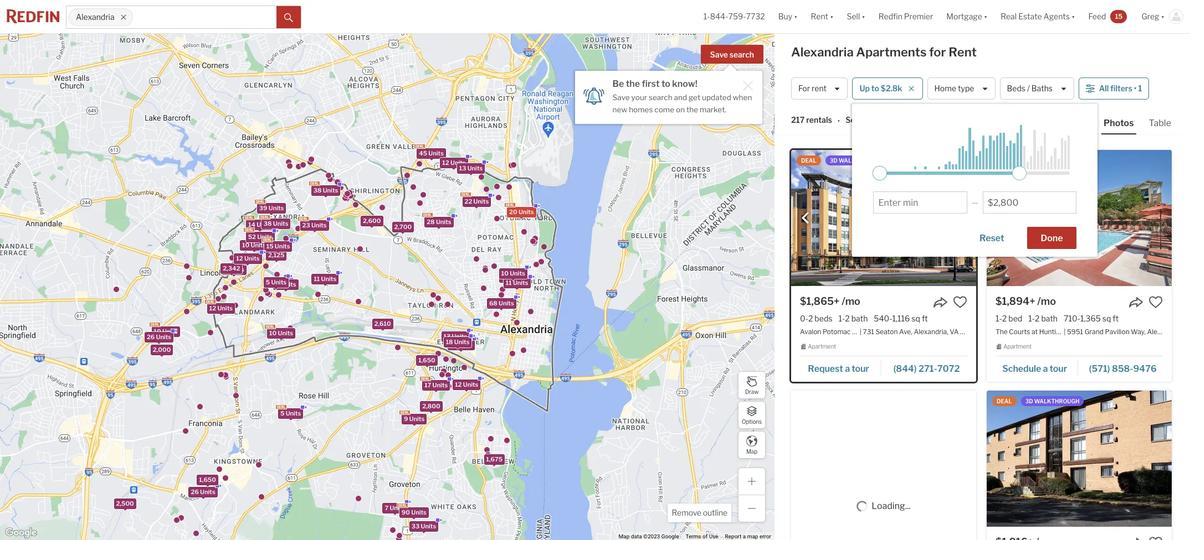 Task type: locate. For each thing, give the bounding box(es) containing it.
submit search image
[[284, 13, 293, 22]]

bath up the courts at huntington station
[[1041, 314, 1058, 324]]

0 horizontal spatial 7
[[224, 266, 228, 274]]

1 horizontal spatial •
[[1134, 84, 1137, 93]]

540-
[[874, 314, 892, 324]]

2 horizontal spatial a
[[1043, 364, 1048, 374]]

1 horizontal spatial 26
[[191, 488, 199, 496]]

the inside save your search and get updated when new homes come on the market.
[[686, 105, 698, 114]]

come
[[654, 105, 674, 114]]

2 ▾ from the left
[[830, 12, 834, 21]]

1 /mo from the left
[[842, 296, 860, 307]]

13 up 22
[[459, 165, 466, 172]]

1 horizontal spatial search
[[730, 50, 754, 59]]

13 up 17 units
[[444, 333, 451, 341]]

loading...
[[872, 501, 911, 512]]

0 vertical spatial •
[[1134, 84, 1137, 93]]

1 ▾ from the left
[[794, 12, 798, 21]]

the right be
[[626, 79, 640, 89]]

favorite button checkbox up | 5951 grand pavilion way, alexandria, va
[[1148, 295, 1163, 310]]

favorite button image for $1,865+ /mo
[[953, 295, 967, 310]]

4 ▾ from the left
[[984, 12, 987, 21]]

deal down the rentals
[[801, 157, 816, 164]]

0 horizontal spatial 1-2 bath
[[838, 314, 868, 324]]

1 ft from the left
[[922, 314, 928, 324]]

3
[[276, 281, 280, 288]]

15
[[1115, 12, 1123, 20], [266, 243, 273, 250]]

2
[[808, 314, 813, 324], [845, 314, 850, 324], [1002, 314, 1007, 324], [1035, 314, 1040, 324]]

tour for $1,894+ /mo
[[1050, 364, 1067, 374]]

0 vertical spatial the
[[626, 79, 640, 89]]

apartments
[[856, 45, 927, 59]]

1 vertical spatial 26
[[191, 488, 199, 496]]

deal for photo of 5951 grand pavilion way, alexandria, va 22303
[[997, 157, 1012, 164]]

▾ left sell
[[830, 12, 834, 21]]

all filters • 1
[[1099, 84, 1142, 93]]

favorite button checkbox
[[953, 295, 967, 310], [1148, 295, 1163, 310]]

0 vertical spatial 13
[[459, 165, 466, 172]]

1 horizontal spatial va
[[1183, 328, 1190, 336]]

20
[[509, 208, 517, 216]]

sq right 1,365
[[1102, 314, 1111, 324]]

buy ▾ button
[[778, 0, 798, 33]]

real estate agents ▾
[[1001, 12, 1075, 21]]

1 horizontal spatial 38
[[313, 186, 322, 194]]

2,500
[[116, 500, 134, 508]]

request a tour button
[[800, 360, 882, 377]]

▾ inside rent ▾ dropdown button
[[830, 12, 834, 21]]

alexandria down rent ▾ dropdown button
[[791, 45, 854, 59]]

1 horizontal spatial save
[[710, 50, 728, 59]]

(571) 858-9476
[[1089, 364, 1157, 374]]

new
[[612, 105, 627, 114]]

0 horizontal spatial |
[[860, 328, 861, 336]]

mortgage
[[946, 12, 982, 21]]

up to $2.8k button
[[852, 78, 923, 100]]

request
[[808, 364, 843, 374]]

2,600
[[363, 217, 381, 225]]

1 vertical spatial 5
[[280, 410, 284, 418]]

1 apartment from the left
[[808, 344, 836, 350]]

1 vertical spatial 18
[[446, 338, 453, 346]]

0-2 beds
[[800, 314, 832, 324]]

1 horizontal spatial 38 units
[[313, 186, 338, 194]]

0 vertical spatial search
[[730, 50, 754, 59]]

▾
[[794, 12, 798, 21], [830, 12, 834, 21], [862, 12, 865, 21], [984, 12, 987, 21], [1071, 12, 1075, 21], [1161, 12, 1165, 21]]

feed
[[1088, 12, 1106, 21]]

baths
[[1031, 84, 1053, 93]]

1 horizontal spatial the
[[686, 105, 698, 114]]

13 units up 22
[[459, 165, 483, 172]]

2 sq from the left
[[1102, 314, 1111, 324]]

10 down the 3
[[269, 330, 277, 337]]

buy ▾ button
[[772, 0, 804, 33]]

1 horizontal spatial 1,650
[[418, 357, 435, 364]]

1 2 from the left
[[808, 314, 813, 324]]

pavilion
[[1105, 328, 1129, 336]]

1 horizontal spatial 7 units
[[385, 505, 405, 512]]

filters
[[1110, 84, 1132, 93]]

rent right "buy ▾" at the top of page
[[811, 12, 828, 21]]

2 | from the left
[[1064, 328, 1066, 336]]

38 up 52 units
[[264, 220, 272, 228]]

0 horizontal spatial 1,650
[[199, 476, 216, 484]]

• left sort
[[838, 116, 840, 126]]

1 horizontal spatial apartment
[[1003, 344, 1032, 350]]

seaton
[[876, 328, 898, 336]]

5 ▾ from the left
[[1071, 12, 1075, 21]]

▾ right mortgage
[[984, 12, 987, 21]]

1 sq from the left
[[912, 314, 920, 324]]

1 horizontal spatial 15
[[1115, 12, 1123, 20]]

0 horizontal spatial ft
[[922, 314, 928, 324]]

save inside save your search and get updated when new homes come on the market.
[[612, 93, 630, 102]]

a inside schedule a tour "button"
[[1043, 364, 1048, 374]]

alexandria for alexandria
[[76, 12, 114, 22]]

15 right feed
[[1115, 12, 1123, 20]]

minimum price slider
[[873, 166, 887, 181]]

remove alexandria image
[[120, 14, 127, 20]]

38 units up 23 units
[[313, 186, 338, 194]]

▾ inside mortgage ▾ dropdown button
[[984, 12, 987, 21]]

2 up at
[[1035, 314, 1040, 324]]

tour right the 'request'
[[852, 364, 869, 374]]

favorite button checkbox for $1,865+ /mo
[[953, 295, 967, 310]]

1
[[1138, 84, 1142, 93]]

1 tour from the left
[[852, 364, 869, 374]]

save down 844-
[[710, 50, 728, 59]]

tour right schedule
[[1050, 364, 1067, 374]]

▾ for buy ▾
[[794, 12, 798, 21]]

0 horizontal spatial save
[[612, 93, 630, 102]]

15 inside 'map' region
[[266, 243, 273, 250]]

0 horizontal spatial favorite button image
[[953, 295, 967, 310]]

0 horizontal spatial alexandria
[[76, 12, 114, 22]]

18 up 68 units at the left bottom of the page
[[501, 273, 509, 281]]

1-2 bath for $1,894+
[[1028, 314, 1058, 324]]

1 horizontal spatial sq
[[1102, 314, 1111, 324]]

0 vertical spatial alexandria
[[76, 12, 114, 22]]

walkthrough up enter max text box
[[1034, 157, 1079, 164]]

0 horizontal spatial map
[[619, 534, 630, 540]]

save inside "button"
[[710, 50, 728, 59]]

photos
[[1104, 118, 1134, 129]]

2 left "beds"
[[808, 314, 813, 324]]

va left 22305
[[950, 328, 959, 336]]

sq for $1,865+ /mo
[[912, 314, 920, 324]]

3d walkthrough for photo of 6201 rose hill falls way, alexandria, va 22310
[[1025, 398, 1079, 405]]

3d up "maximum price" slider
[[1025, 157, 1033, 164]]

report a map error link
[[725, 534, 771, 540]]

9476
[[1133, 364, 1157, 374]]

0 horizontal spatial to
[[661, 79, 670, 89]]

|
[[860, 328, 861, 336], [1064, 328, 1066, 336]]

apartment down courts on the bottom right of page
[[1003, 344, 1032, 350]]

0 vertical spatial 38 units
[[313, 186, 338, 194]]

0 vertical spatial 5
[[266, 278, 270, 286]]

12 units down "2,342"
[[209, 305, 233, 312]]

▾ for mortgage ▾
[[984, 12, 987, 21]]

1 horizontal spatial map
[[746, 448, 757, 455]]

1- up 'potomac'
[[838, 314, 845, 324]]

1,365
[[1080, 314, 1101, 324]]

3d walkthrough up "maximum price" slider
[[1025, 157, 1079, 164]]

buy
[[778, 12, 792, 21]]

3d down schedule a tour
[[1025, 398, 1033, 405]]

0 horizontal spatial alexandria,
[[914, 328, 948, 336]]

1 vertical spatial save
[[612, 93, 630, 102]]

12
[[442, 159, 449, 166], [236, 254, 243, 262], [209, 305, 216, 312], [455, 381, 462, 388]]

22 units
[[465, 198, 489, 205]]

1 vertical spatial 26 units
[[191, 488, 215, 496]]

1 vertical spatial 18 units
[[446, 338, 469, 346]]

1 horizontal spatial 11
[[450, 341, 456, 349]]

0 horizontal spatial apartment
[[808, 344, 836, 350]]

1 vertical spatial 7 units
[[385, 505, 405, 512]]

tour inside "button"
[[1050, 364, 1067, 374]]

45 units
[[419, 149, 444, 157]]

1 bath from the left
[[851, 314, 868, 324]]

10 down 52
[[242, 241, 249, 249]]

1 vertical spatial 15
[[266, 243, 273, 250]]

station
[[1076, 328, 1098, 336]]

0 horizontal spatial bath
[[851, 314, 868, 324]]

1 horizontal spatial 5
[[280, 410, 284, 418]]

a right schedule
[[1043, 364, 1048, 374]]

report
[[725, 534, 741, 540]]

3d walkthrough down schedule a tour "button"
[[1025, 398, 1079, 405]]

2 /mo from the left
[[1037, 296, 1056, 307]]

dialog containing reset
[[852, 104, 1098, 257]]

▾ for rent ▾
[[830, 12, 834, 21]]

greg ▾
[[1142, 12, 1165, 21]]

1 horizontal spatial 18
[[501, 273, 509, 281]]

favorite button image up 22305
[[953, 295, 967, 310]]

45
[[419, 149, 427, 157]]

0 horizontal spatial favorite button checkbox
[[953, 295, 967, 310]]

1 vertical spatial 7
[[385, 505, 388, 512]]

• inside "button"
[[1134, 84, 1137, 93]]

5951
[[1067, 328, 1083, 336]]

1 horizontal spatial bath
[[1041, 314, 1058, 324]]

1 horizontal spatial 7
[[385, 505, 388, 512]]

18 up 17 units
[[446, 338, 453, 346]]

▾ for greg ▾
[[1161, 12, 1165, 21]]

1 horizontal spatial alexandria
[[791, 45, 854, 59]]

2 ft from the left
[[1113, 314, 1119, 324]]

alexandria, right way,
[[1147, 328, 1182, 336]]

217 rentals • sort
[[791, 115, 862, 126]]

1 horizontal spatial alexandria,
[[1147, 328, 1182, 336]]

• inside 217 rentals • sort
[[838, 116, 840, 126]]

▾ inside sell ▾ dropdown button
[[862, 12, 865, 21]]

0 horizontal spatial /mo
[[842, 296, 860, 307]]

1-2 bath up the courts at huntington station
[[1028, 314, 1058, 324]]

3d for photo of 5951 grand pavilion way, alexandria, va 22303
[[1025, 157, 1033, 164]]

be
[[612, 79, 624, 89]]

38 units down 39 units
[[264, 220, 288, 228]]

2,800
[[422, 402, 440, 410]]

all filters • 1 button
[[1078, 78, 1149, 100]]

1-2 bath up yard
[[838, 314, 868, 324]]

walkthrough for photo of 5951 grand pavilion way, alexandria, va 22303
[[1034, 157, 1079, 164]]

favorite button image
[[953, 295, 967, 310], [1148, 295, 1163, 310]]

1 horizontal spatial 26 units
[[191, 488, 215, 496]]

map down options
[[746, 448, 757, 455]]

know!
[[672, 79, 697, 89]]

1 favorite button image from the left
[[953, 295, 967, 310]]

map
[[746, 448, 757, 455], [619, 534, 630, 540]]

11 units
[[314, 275, 336, 283], [506, 279, 528, 287], [450, 341, 472, 349]]

1 horizontal spatial 1-2 bath
[[1028, 314, 1058, 324]]

0 vertical spatial 1,650
[[418, 357, 435, 364]]

photo of 6201 rose hill falls way, alexandria, va 22310 image
[[987, 391, 1172, 527]]

1 horizontal spatial |
[[1064, 328, 1066, 336]]

apartment for $1,865+
[[808, 344, 836, 350]]

0 horizontal spatial 18 units
[[446, 338, 469, 346]]

up
[[859, 84, 870, 93]]

0 horizontal spatial sq
[[912, 314, 920, 324]]

dialog
[[852, 104, 1098, 257]]

ave,
[[899, 328, 912, 336]]

deal up "maximum price" slider
[[997, 157, 1012, 164]]

0 vertical spatial 38
[[313, 186, 322, 194]]

1 horizontal spatial a
[[845, 364, 850, 374]]

0 vertical spatial 26 units
[[147, 333, 171, 341]]

10 units up 2,000
[[154, 327, 178, 335]]

2 apartment from the left
[[1003, 344, 1032, 350]]

1 horizontal spatial 18 units
[[501, 273, 525, 281]]

1 horizontal spatial /mo
[[1037, 296, 1056, 307]]

beds / baths button
[[1000, 78, 1074, 100]]

2 tour from the left
[[1050, 364, 1067, 374]]

deal
[[801, 157, 816, 164], [997, 157, 1012, 164], [997, 398, 1012, 405]]

▾ right the buy
[[794, 12, 798, 21]]

tour inside button
[[852, 364, 869, 374]]

1 vertical spatial rent
[[949, 45, 977, 59]]

10 units down the 3
[[269, 330, 293, 337]]

walkthrough up minimum price slider
[[839, 157, 884, 164]]

710-1,365 sq ft
[[1064, 314, 1119, 324]]

1 vertical spatial the
[[686, 105, 698, 114]]

6 ▾ from the left
[[1161, 12, 1165, 21]]

sq up '| 731 seaton ave, alexandria, va 22305'
[[912, 314, 920, 324]]

1 vertical spatial alexandria
[[791, 45, 854, 59]]

a inside request a tour button
[[845, 364, 850, 374]]

1 horizontal spatial ft
[[1113, 314, 1119, 324]]

ft up "pavilion"
[[1113, 314, 1119, 324]]

12 units down "45 units"
[[442, 159, 466, 166]]

rent right the for
[[949, 45, 977, 59]]

save up new
[[612, 93, 630, 102]]

0 horizontal spatial 26 units
[[147, 333, 171, 341]]

to right 'up' on the right
[[871, 84, 879, 93]]

0 vertical spatial rent
[[811, 12, 828, 21]]

0 horizontal spatial tour
[[852, 364, 869, 374]]

a
[[845, 364, 850, 374], [1043, 364, 1048, 374], [743, 534, 746, 540]]

1 vertical spatial 1,650
[[199, 476, 216, 484]]

1 horizontal spatial favorite button image
[[1148, 295, 1163, 310]]

ft up '| 731 seaton ave, alexandria, va 22305'
[[922, 314, 928, 324]]

10
[[242, 241, 249, 249], [501, 270, 509, 277], [154, 327, 161, 335], [269, 330, 277, 337]]

23 units
[[302, 221, 327, 229]]

0 horizontal spatial 13
[[444, 333, 451, 341]]

0 vertical spatial save
[[710, 50, 728, 59]]

/mo right $1,865+ on the right bottom of the page
[[842, 296, 860, 307]]

(571)
[[1089, 364, 1110, 374]]

and
[[674, 93, 687, 102]]

the right on
[[686, 105, 698, 114]]

2 bath from the left
[[1041, 314, 1058, 324]]

Enter min text field
[[878, 198, 962, 208]]

1 horizontal spatial tour
[[1050, 364, 1067, 374]]

next button image
[[956, 213, 967, 224]]

va right way,
[[1183, 328, 1190, 336]]

bath up yard
[[851, 314, 868, 324]]

apartment down avalon potomac yard in the right of the page
[[808, 344, 836, 350]]

1 horizontal spatial to
[[871, 84, 879, 93]]

| left 731
[[860, 328, 861, 336]]

deal down schedule
[[997, 398, 1012, 405]]

18 units up 17 units
[[446, 338, 469, 346]]

0 horizontal spatial 26
[[147, 333, 155, 341]]

for rent
[[798, 84, 827, 93]]

3 ▾ from the left
[[862, 12, 865, 21]]

bath for $1,865+ /mo
[[851, 314, 868, 324]]

▾ right agents
[[1071, 12, 1075, 21]]

1 1-2 bath from the left
[[838, 314, 868, 324]]

/mo up the courts at huntington station
[[1037, 296, 1056, 307]]

▾ right sell
[[862, 12, 865, 21]]

0 horizontal spatial •
[[838, 116, 840, 126]]

0 horizontal spatial va
[[950, 328, 959, 336]]

map left the data
[[619, 534, 630, 540]]

38 up 23 units
[[313, 186, 322, 194]]

0 horizontal spatial rent
[[811, 12, 828, 21]]

$1,894+ /mo
[[996, 296, 1056, 307]]

save for save search
[[710, 50, 728, 59]]

the
[[996, 328, 1008, 336]]

schedule a tour button
[[996, 360, 1078, 377]]

tour for $1,865+ /mo
[[852, 364, 869, 374]]

search up come
[[649, 93, 672, 102]]

0 horizontal spatial 38
[[264, 220, 272, 228]]

walkthrough down schedule a tour "button"
[[1034, 398, 1079, 405]]

1 vertical spatial •
[[838, 116, 840, 126]]

favorite button checkbox up 22305
[[953, 295, 967, 310]]

• left 1
[[1134, 84, 1137, 93]]

a left map
[[743, 534, 746, 540]]

1 favorite button checkbox from the left
[[953, 295, 967, 310]]

| for $1,894+ /mo
[[1064, 328, 1066, 336]]

18 units up 68 units at the left bottom of the page
[[501, 273, 525, 281]]

to inside 'button'
[[871, 84, 879, 93]]

▾ inside real estate agents ▾ link
[[1071, 12, 1075, 21]]

1 va from the left
[[950, 328, 959, 336]]

alexandria left remove alexandria icon
[[76, 12, 114, 22]]

▾ right greg at the top right of page
[[1161, 12, 1165, 21]]

858-
[[1112, 364, 1133, 374]]

search down 759-
[[730, 50, 754, 59]]

2 1-2 bath from the left
[[1028, 314, 1058, 324]]

12 units up "2,342"
[[236, 254, 260, 262]]

2 favorite button image from the left
[[1148, 295, 1163, 310]]

17 units
[[424, 382, 448, 389]]

on
[[676, 105, 685, 114]]

13 units up 17 units
[[444, 333, 467, 341]]

favorite button image up | 5951 grand pavilion way, alexandria, va
[[1148, 295, 1163, 310]]

3 2 from the left
[[1002, 314, 1007, 324]]

previous button image
[[800, 213, 811, 224]]

a right the 'request'
[[845, 364, 850, 374]]

1 | from the left
[[860, 328, 861, 336]]

None search field
[[133, 6, 276, 28]]

68 units
[[489, 299, 514, 307]]

rent
[[811, 12, 828, 21], [949, 45, 977, 59]]

11
[[314, 275, 320, 283], [506, 279, 512, 287], [450, 341, 456, 349]]

0 vertical spatial 18 units
[[501, 273, 525, 281]]

15 up 2,125
[[266, 243, 273, 250]]

avalon potomac yard
[[800, 328, 866, 336]]

2 up 'potomac'
[[845, 314, 850, 324]]

2 favorite button checkbox from the left
[[1148, 295, 1163, 310]]

map
[[747, 534, 758, 540]]

2 left bed at the bottom right of page
[[1002, 314, 1007, 324]]

1 horizontal spatial favorite button checkbox
[[1148, 295, 1163, 310]]

3d
[[830, 157, 837, 164], [1025, 157, 1033, 164], [1025, 398, 1033, 405]]

map region
[[0, 0, 845, 541]]

alexandria, right ave,
[[914, 328, 948, 336]]

13 units
[[459, 165, 483, 172], [444, 333, 467, 341]]

map inside map button
[[746, 448, 757, 455]]

mortgage ▾ button
[[940, 0, 994, 33]]

to right the first
[[661, 79, 670, 89]]

0 vertical spatial 26
[[147, 333, 155, 341]]

| left "5951"
[[1064, 328, 1066, 336]]

1-2 bed
[[996, 314, 1022, 324]]

0 vertical spatial 15
[[1115, 12, 1123, 20]]

1 vertical spatial map
[[619, 534, 630, 540]]

agents
[[1044, 12, 1070, 21]]

▾ inside buy ▾ dropdown button
[[794, 12, 798, 21]]

photos button
[[1101, 117, 1147, 135]]

va
[[950, 328, 959, 336], [1183, 328, 1190, 336]]

huntington
[[1039, 328, 1074, 336]]



Task type: describe. For each thing, give the bounding box(es) containing it.
draw
[[745, 389, 758, 395]]

2 horizontal spatial 11 units
[[506, 279, 528, 287]]

23
[[302, 221, 310, 229]]

save for save your search and get updated when new homes come on the market.
[[612, 93, 630, 102]]

1-844-759-7732 link
[[704, 12, 765, 21]]

| for $1,865+ /mo
[[860, 328, 861, 336]]

favorite button checkbox
[[1148, 536, 1163, 541]]

2 va from the left
[[1183, 328, 1190, 336]]

1,675
[[486, 455, 503, 463]]

4 2 from the left
[[1035, 314, 1040, 324]]

maximum price slider
[[1012, 166, 1026, 181]]

data
[[631, 534, 642, 540]]

reset button
[[966, 227, 1018, 249]]

deal for photo of 6201 rose hill falls way, alexandria, va 22310
[[997, 398, 1012, 405]]

terms
[[686, 534, 701, 540]]

walkthrough for photo of 6201 rose hill falls way, alexandria, va 22310
[[1034, 398, 1079, 405]]

reset
[[980, 233, 1004, 244]]

0 vertical spatial 5 units
[[266, 278, 286, 286]]

(571) 858-9476 link
[[1078, 359, 1163, 378]]

1 vertical spatial 13
[[444, 333, 451, 341]]

1 horizontal spatial 11 units
[[450, 341, 472, 349]]

the courts at huntington station
[[996, 328, 1098, 336]]

market.
[[700, 105, 726, 114]]

17
[[424, 382, 431, 389]]

ft for $1,894+ /mo
[[1113, 314, 1119, 324]]

1-2 bath for $1,865+
[[838, 314, 868, 324]]

save search
[[710, 50, 754, 59]]

map for map
[[746, 448, 757, 455]]

0 horizontal spatial 7 units
[[224, 266, 244, 274]]

for
[[929, 45, 946, 59]]

get
[[689, 93, 700, 102]]

759-
[[728, 12, 746, 21]]

be the first to know! dialog
[[575, 64, 762, 124]]

map for map data ©2023 google
[[619, 534, 630, 540]]

39 units
[[259, 204, 284, 212]]

0 vertical spatial 18
[[501, 273, 509, 281]]

redfin premier button
[[872, 0, 940, 33]]

1-844-759-7732
[[704, 12, 765, 21]]

all
[[1099, 84, 1109, 93]]

0 vertical spatial 13 units
[[459, 165, 483, 172]]

1 horizontal spatial rent
[[949, 45, 977, 59]]

1- left 759-
[[704, 12, 710, 21]]

3 units
[[276, 281, 296, 288]]

10 units down 52
[[242, 241, 266, 249]]

9
[[404, 415, 408, 423]]

yard
[[852, 328, 866, 336]]

731
[[863, 328, 874, 336]]

1- up at
[[1028, 314, 1035, 324]]

/mo for $1,894+ /mo
[[1037, 296, 1056, 307]]

Enter max text field
[[988, 198, 1072, 208]]

ft for $1,865+ /mo
[[922, 314, 928, 324]]

remove up to $2.8k image
[[908, 85, 914, 92]]

map button
[[738, 432, 766, 459]]

0 vertical spatial 7
[[224, 266, 228, 274]]

home type
[[934, 84, 974, 93]]

▾ for sell ▾
[[862, 12, 865, 21]]

bed
[[1008, 314, 1022, 324]]

20 units
[[509, 208, 534, 216]]

grand
[[1085, 328, 1104, 336]]

rent inside rent ▾ dropdown button
[[811, 12, 828, 21]]

10 up 2,000
[[154, 327, 161, 335]]

10 up 68 units at the left bottom of the page
[[501, 270, 509, 277]]

1 vertical spatial 13 units
[[444, 333, 467, 341]]

28 units
[[427, 218, 451, 226]]

at
[[1032, 328, 1038, 336]]

remove
[[672, 509, 701, 518]]

greg
[[1142, 12, 1159, 21]]

apartment for $1,894+
[[1003, 344, 1032, 350]]

2 alexandria, from the left
[[1147, 328, 1182, 336]]

0 horizontal spatial 38 units
[[264, 220, 288, 228]]

90 units
[[402, 509, 427, 516]]

rent
[[812, 84, 827, 93]]

avalon
[[800, 328, 821, 336]]

14
[[248, 221, 255, 228]]

(844)
[[893, 364, 917, 374]]

52 units
[[248, 233, 272, 241]]

updated
[[702, 93, 731, 102]]

2 horizontal spatial 11
[[506, 279, 512, 287]]

loading... status
[[872, 501, 911, 513]]

beds / baths
[[1007, 84, 1053, 93]]

9 units
[[404, 415, 424, 423]]

table button
[[1147, 117, 1173, 134]]

map data ©2023 google
[[619, 534, 679, 540]]

up to $2.8k
[[859, 84, 902, 93]]

1,116
[[892, 314, 910, 324]]

photo of 731 seaton ave, alexandria, va 22305 image
[[791, 150, 976, 286]]

save search button
[[701, 45, 763, 64]]

14 units
[[248, 221, 272, 228]]

271-
[[919, 364, 937, 374]]

favorite button checkbox for $1,894+ /mo
[[1148, 295, 1163, 310]]

0 horizontal spatial 5
[[266, 278, 270, 286]]

12 units right 17 units
[[455, 381, 478, 388]]

1 vertical spatial 5 units
[[280, 410, 301, 418]]

844-
[[710, 12, 728, 21]]

1 alexandria, from the left
[[914, 328, 948, 336]]

3d walkthrough for photo of 5951 grand pavilion way, alexandria, va 22303
[[1025, 157, 1079, 164]]

schedule
[[1002, 364, 1041, 374]]

0 horizontal spatial 11
[[314, 275, 320, 283]]

google image
[[3, 526, 39, 541]]

outline
[[703, 509, 727, 518]]

real
[[1001, 12, 1017, 21]]

a for $1,865+
[[845, 364, 850, 374]]

28
[[427, 218, 435, 226]]

0 horizontal spatial 11 units
[[314, 275, 336, 283]]

real estate agents ▾ button
[[994, 0, 1082, 33]]

rent ▾ button
[[811, 0, 834, 33]]

0 horizontal spatial the
[[626, 79, 640, 89]]

home type button
[[927, 78, 995, 100]]

3d walkthrough up minimum price slider
[[830, 157, 884, 164]]

terms of use link
[[686, 534, 718, 540]]

remove outline button
[[668, 504, 731, 523]]

done
[[1041, 233, 1063, 244]]

table
[[1149, 118, 1171, 129]]

be the first to know!
[[612, 79, 697, 89]]

mortgage ▾ button
[[946, 0, 987, 33]]

1 vertical spatial 38
[[264, 220, 272, 228]]

alexandria for alexandria apartments for rent
[[791, 45, 854, 59]]

a for $1,894+
[[1043, 364, 1048, 374]]

90
[[402, 509, 410, 516]]

redfin
[[879, 12, 902, 21]]

homes
[[629, 105, 653, 114]]

to inside dialog
[[661, 79, 670, 89]]

1- up the
[[996, 314, 1002, 324]]

favorite button image
[[1148, 536, 1163, 541]]

2,700
[[394, 223, 412, 231]]

google
[[661, 534, 679, 540]]

sort
[[846, 115, 862, 125]]

15 for 15
[[1115, 12, 1123, 20]]

2 2 from the left
[[845, 314, 850, 324]]

0 horizontal spatial a
[[743, 534, 746, 540]]

type
[[958, 84, 974, 93]]

217
[[791, 115, 805, 125]]

7732
[[746, 12, 765, 21]]

• for rentals
[[838, 116, 840, 126]]

15 for 15 units
[[266, 243, 273, 250]]

| 731 seaton ave, alexandria, va 22305
[[860, 328, 981, 336]]

1 horizontal spatial 13
[[459, 165, 466, 172]]

remove outline
[[672, 509, 727, 518]]

(844) 271-7072 link
[[882, 359, 967, 378]]

save your search and get updated when new homes come on the market.
[[612, 93, 752, 114]]

request a tour
[[808, 364, 869, 374]]

/mo for $1,865+ /mo
[[842, 296, 860, 307]]

3d for photo of 6201 rose hill falls way, alexandria, va 22310
[[1025, 398, 1033, 405]]

courts
[[1009, 328, 1030, 336]]

• for filters
[[1134, 84, 1137, 93]]

sell ▾
[[847, 12, 865, 21]]

2,000
[[153, 346, 171, 354]]

search inside "button"
[[730, 50, 754, 59]]

3d down 217 rentals • sort
[[830, 157, 837, 164]]

buy ▾
[[778, 12, 798, 21]]

bath for $1,894+ /mo
[[1041, 314, 1058, 324]]

0 horizontal spatial 18
[[446, 338, 453, 346]]

of
[[702, 534, 708, 540]]

10 units up 68 units at the left bottom of the page
[[501, 270, 525, 277]]

search inside save your search and get updated when new homes come on the market.
[[649, 93, 672, 102]]

7072
[[937, 364, 960, 374]]

favorite button image for $1,894+ /mo
[[1148, 295, 1163, 310]]

photo of 5951 grand pavilion way, alexandria, va 22303 image
[[987, 150, 1172, 286]]

sq for $1,894+ /mo
[[1102, 314, 1111, 324]]

/
[[1027, 84, 1030, 93]]



Task type: vqa. For each thing, say whether or not it's contained in the screenshot.
is
no



